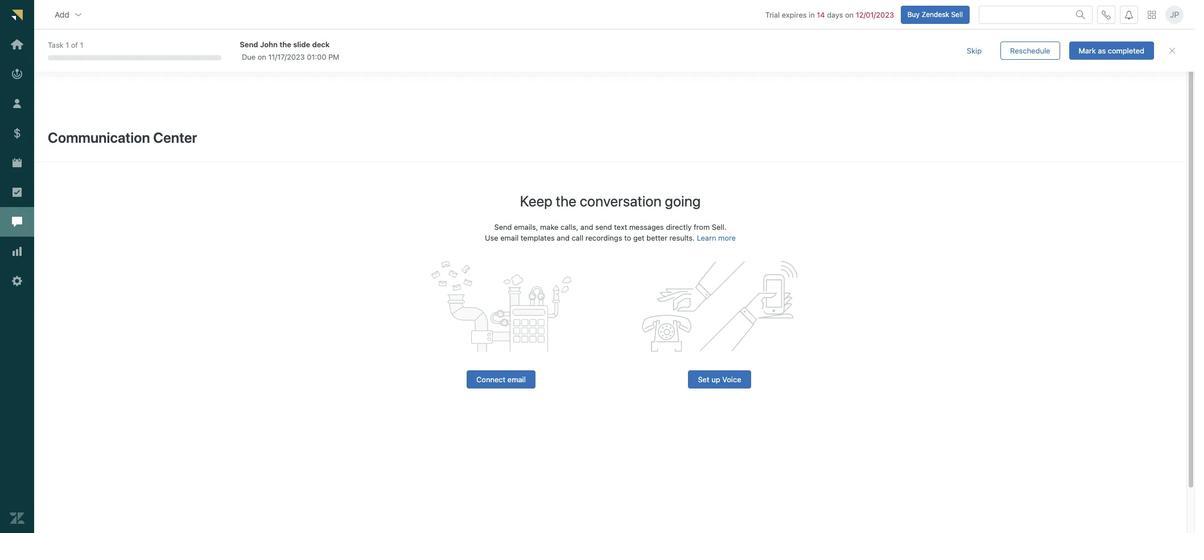 Task type: describe. For each thing, give the bounding box(es) containing it.
sell
[[951, 10, 963, 19]]

set up voice link
[[688, 371, 751, 389]]

keep
[[520, 192, 552, 209]]

buy zendesk sell
[[907, 10, 963, 19]]

buy zendesk sell button
[[901, 5, 970, 24]]

learn
[[697, 233, 716, 242]]

task
[[48, 41, 64, 50]]

search image
[[1076, 10, 1085, 19]]

emails,
[[514, 223, 538, 232]]

completed
[[1108, 46, 1144, 55]]

send john the slide deck link
[[240, 39, 937, 49]]

mark as completed
[[1079, 46, 1144, 55]]

skip button
[[957, 42, 991, 60]]

connect email link
[[467, 371, 535, 389]]

chevron down image
[[74, 10, 83, 19]]

the inside send john the slide deck due on 11/17/2023 01:00 pm
[[280, 40, 291, 49]]

deck
[[312, 40, 330, 49]]

send for john
[[240, 40, 258, 49]]

expires
[[782, 10, 807, 19]]

cancel image
[[1168, 46, 1177, 55]]

use
[[485, 233, 498, 242]]

up
[[711, 375, 720, 384]]

2 1 from the left
[[80, 41, 83, 50]]

reschedule button
[[1000, 42, 1060, 60]]

task 1 of 1
[[48, 41, 83, 50]]

templates
[[521, 233, 555, 242]]

send emails, make calls, and send text messages directly from sell. use email templates and call recordings to get better results. learn more
[[485, 223, 736, 242]]

of
[[71, 41, 78, 50]]

text
[[614, 223, 627, 232]]

conversation
[[580, 192, 662, 209]]

john
[[260, 40, 278, 49]]

zendesk image
[[10, 511, 24, 526]]

set
[[698, 375, 709, 384]]

due
[[242, 52, 256, 61]]

communication center
[[48, 129, 197, 146]]

make
[[540, 223, 559, 232]]

keep the conversation going
[[520, 192, 701, 209]]

send john the slide deck due on 11/17/2023 01:00 pm
[[240, 40, 339, 61]]

email inside send emails, make calls, and send text messages directly from sell. use email templates and call recordings to get better results. learn more
[[500, 233, 519, 242]]

reschedule
[[1010, 46, 1050, 55]]

skip
[[967, 46, 982, 55]]

slide
[[293, 40, 310, 49]]

directly
[[666, 223, 692, 232]]

zendesk
[[922, 10, 949, 19]]

11/17/2023
[[268, 52, 305, 61]]

zendesk products image
[[1148, 11, 1156, 19]]

add button
[[46, 3, 92, 26]]

1 vertical spatial and
[[557, 233, 570, 242]]

recordings
[[585, 233, 622, 242]]

1 vertical spatial email
[[508, 375, 526, 384]]

mark
[[1079, 46, 1096, 55]]

call
[[572, 233, 583, 242]]

1 vertical spatial the
[[556, 192, 576, 209]]



Task type: locate. For each thing, give the bounding box(es) containing it.
email
[[500, 233, 519, 242], [508, 375, 526, 384]]

and
[[580, 223, 593, 232], [557, 233, 570, 242]]

0 vertical spatial email
[[500, 233, 519, 242]]

jp button
[[1165, 5, 1184, 24]]

messages
[[629, 223, 664, 232]]

trial expires in 14 days on 12/01/2023
[[765, 10, 894, 19]]

email right connect
[[508, 375, 526, 384]]

0 horizontal spatial on
[[258, 52, 266, 61]]

on
[[845, 10, 854, 19], [258, 52, 266, 61]]

center
[[153, 129, 197, 146]]

better
[[647, 233, 667, 242]]

send inside send john the slide deck due on 11/17/2023 01:00 pm
[[240, 40, 258, 49]]

and down calls,
[[557, 233, 570, 242]]

set up voice
[[698, 375, 741, 384]]

get
[[633, 233, 645, 242]]

calls,
[[561, 223, 578, 232]]

learn more link
[[697, 233, 736, 243]]

send for emails,
[[494, 223, 512, 232]]

buy
[[907, 10, 920, 19]]

send up due at the left top
[[240, 40, 258, 49]]

on right due at the left top
[[258, 52, 266, 61]]

days
[[827, 10, 843, 19]]

add
[[55, 9, 69, 19]]

the
[[280, 40, 291, 49], [556, 192, 576, 209]]

0 horizontal spatial send
[[240, 40, 258, 49]]

jp
[[1170, 10, 1179, 19]]

1 horizontal spatial 1
[[80, 41, 83, 50]]

0 vertical spatial and
[[580, 223, 593, 232]]

and up call
[[580, 223, 593, 232]]

email right use
[[500, 233, 519, 242]]

voice
[[722, 375, 741, 384]]

on right days
[[845, 10, 854, 19]]

0 horizontal spatial the
[[280, 40, 291, 49]]

1 1 from the left
[[66, 41, 69, 50]]

1 horizontal spatial and
[[580, 223, 593, 232]]

connect email
[[476, 375, 526, 384]]

results.
[[669, 233, 695, 242]]

send
[[595, 223, 612, 232]]

0 horizontal spatial 1
[[66, 41, 69, 50]]

communication
[[48, 129, 150, 146]]

going
[[665, 192, 701, 209]]

in
[[809, 10, 815, 19]]

send inside send emails, make calls, and send text messages directly from sell. use email templates and call recordings to get better results. learn more
[[494, 223, 512, 232]]

1 horizontal spatial on
[[845, 10, 854, 19]]

bell image
[[1124, 10, 1134, 19]]

12/01/2023
[[856, 10, 894, 19]]

0 vertical spatial send
[[240, 40, 258, 49]]

trial
[[765, 10, 780, 19]]

1 vertical spatial send
[[494, 223, 512, 232]]

from
[[694, 223, 710, 232]]

1 horizontal spatial the
[[556, 192, 576, 209]]

01:00
[[307, 52, 326, 61]]

send up use
[[494, 223, 512, 232]]

1 vertical spatial on
[[258, 52, 266, 61]]

14
[[817, 10, 825, 19]]

mark as completed button
[[1069, 42, 1154, 60]]

1 right of
[[80, 41, 83, 50]]

0 vertical spatial on
[[845, 10, 854, 19]]

1
[[66, 41, 69, 50], [80, 41, 83, 50]]

calls image
[[1102, 10, 1111, 19]]

on inside send john the slide deck due on 11/17/2023 01:00 pm
[[258, 52, 266, 61]]

1 horizontal spatial send
[[494, 223, 512, 232]]

pm
[[328, 52, 339, 61]]

sell.
[[712, 223, 726, 232]]

more
[[718, 233, 736, 242]]

send
[[240, 40, 258, 49], [494, 223, 512, 232]]

the up calls,
[[556, 192, 576, 209]]

0 horizontal spatial and
[[557, 233, 570, 242]]

0 vertical spatial the
[[280, 40, 291, 49]]

to
[[624, 233, 631, 242]]

as
[[1098, 46, 1106, 55]]

connect
[[476, 375, 505, 384]]

the up the 11/17/2023
[[280, 40, 291, 49]]

1 left of
[[66, 41, 69, 50]]



Task type: vqa. For each thing, say whether or not it's contained in the screenshot.
bottom do
no



